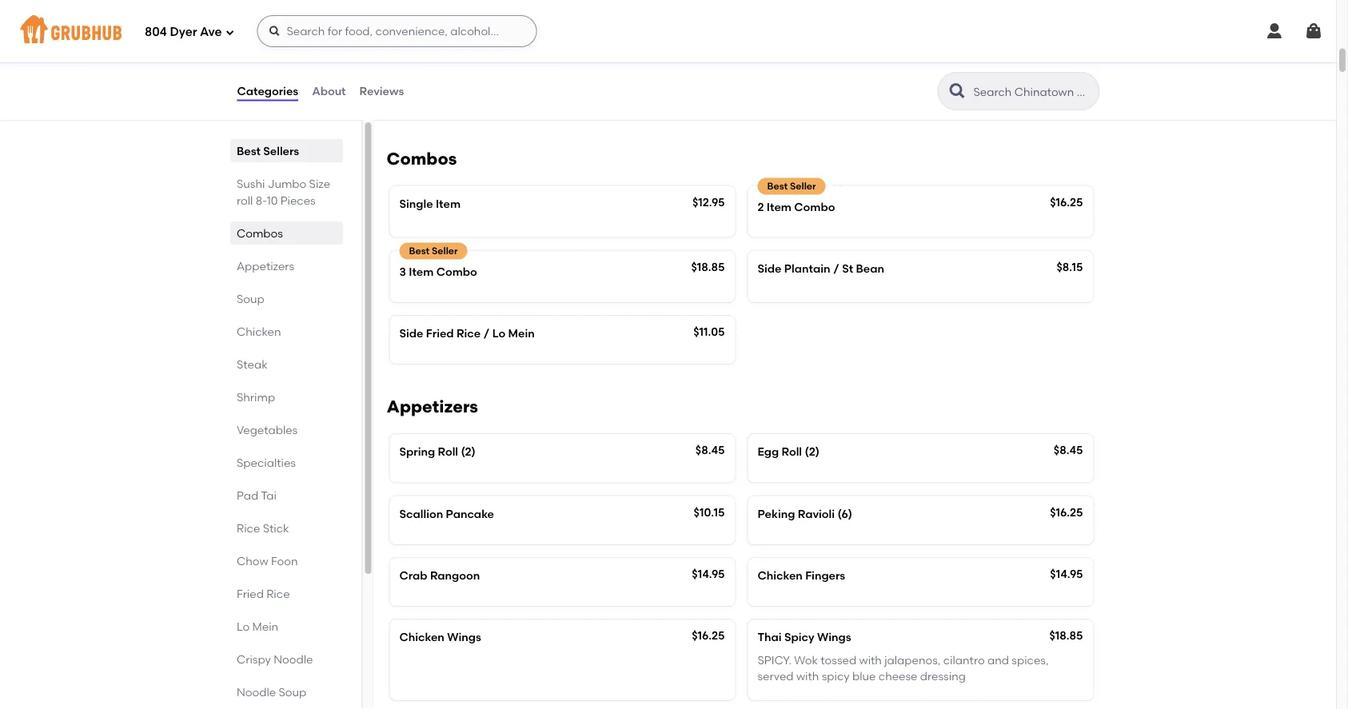 Task type: describe. For each thing, give the bounding box(es) containing it.
seller for 3 item combo
[[432, 246, 458, 257]]

3
[[399, 265, 406, 279]]

best sellers tab
[[236, 142, 336, 159]]

Search Chinatown On Thayer search field
[[972, 84, 1095, 99]]

sesame tofu roll button
[[390, 5, 735, 53]]

(2) for egg roll (2)
[[805, 446, 820, 459]]

rice stick tab
[[236, 520, 336, 537]]

sushi jumbo size roll  8-10 pieces tab
[[236, 175, 336, 209]]

steak
[[236, 358, 267, 371]]

804
[[145, 25, 167, 39]]

$8.45 for spring roll (2)
[[696, 444, 725, 458]]

about
[[312, 84, 346, 98]]

combos inside tab
[[236, 226, 283, 240]]

804 dyer ave
[[145, 25, 222, 39]]

dressing
[[920, 670, 966, 684]]

1 vertical spatial /
[[483, 327, 490, 341]]

cilantro
[[944, 654, 985, 667]]

pieces
[[280, 194, 315, 207]]

1 horizontal spatial fried
[[426, 327, 454, 341]]

about button
[[311, 62, 347, 120]]

$12.95
[[693, 195, 725, 209]]

rice stick
[[236, 521, 289, 535]]

seller for 2 item combo
[[790, 181, 816, 192]]

10
[[266, 194, 277, 207]]

crispy
[[236, 653, 271, 666]]

spicy green bean roll
[[399, 78, 520, 91]]

foon
[[271, 554, 298, 568]]

side for side plantain / st bean
[[758, 262, 782, 276]]

peking
[[758, 507, 795, 521]]

(6)
[[838, 507, 853, 521]]

fingers
[[806, 569, 845, 583]]

reviews button
[[359, 62, 405, 120]]

best sellers
[[236, 144, 299, 158]]

0 horizontal spatial $18.85
[[691, 260, 725, 274]]

$11.05
[[694, 325, 725, 339]]

steak tab
[[236, 356, 336, 373]]

0 horizontal spatial soup
[[236, 292, 264, 306]]

spices,
[[1012, 654, 1049, 667]]

best seller 2 item combo
[[758, 181, 835, 214]]

1 horizontal spatial spicy
[[785, 631, 815, 645]]

egg
[[758, 446, 779, 459]]

fried rice tab
[[236, 585, 336, 602]]

soup tab
[[236, 290, 336, 307]]

side fried rice / lo mein
[[399, 327, 535, 341]]

Search for food, convenience, alcohol... search field
[[257, 15, 537, 47]]

0 vertical spatial /
[[833, 262, 840, 276]]

thai
[[758, 631, 782, 645]]

st
[[842, 262, 853, 276]]

best seller 3 item combo
[[399, 246, 477, 279]]

mein inside tab
[[252, 620, 278, 633]]

plantain
[[784, 262, 831, 276]]

0 vertical spatial mein
[[508, 327, 535, 341]]

ave
[[200, 25, 222, 39]]

rice inside tab
[[236, 521, 260, 535]]

2 horizontal spatial rice
[[457, 327, 481, 341]]

1 vertical spatial appetizers
[[387, 397, 478, 418]]

$13.95
[[1051, 76, 1083, 90]]

pancake
[[446, 507, 494, 521]]

$14.95 for crab rangoon
[[692, 568, 725, 581]]

peking ravioli (6)
[[758, 507, 853, 521]]

spring roll (2)
[[399, 446, 476, 459]]

single
[[399, 197, 433, 211]]

0 vertical spatial lo
[[492, 327, 506, 341]]

roll right egg
[[782, 446, 802, 459]]

dyer
[[170, 25, 197, 39]]

specialties tab
[[236, 454, 336, 471]]

1 vertical spatial soup
[[278, 685, 306, 699]]

pad
[[236, 489, 258, 502]]

scallion pancake
[[399, 507, 494, 521]]

chicken tab
[[236, 323, 336, 340]]

crab rangoon
[[399, 569, 480, 583]]

1 horizontal spatial svg image
[[1304, 22, 1324, 41]]

ravioli
[[798, 507, 835, 521]]

spicy
[[822, 670, 850, 684]]

served
[[758, 670, 794, 684]]

rice inside tab
[[266, 587, 290, 601]]

1 horizontal spatial svg image
[[1265, 22, 1284, 41]]

0 vertical spatial noodle
[[273, 653, 313, 666]]

chow
[[236, 554, 268, 568]]

$8.15
[[1057, 260, 1083, 274]]

1 horizontal spatial $18.85
[[1050, 629, 1083, 643]]

single item
[[399, 197, 461, 211]]

fried inside tab
[[236, 587, 263, 601]]

jalapenos,
[[885, 654, 941, 667]]

chicken fingers
[[758, 569, 845, 583]]

and
[[988, 654, 1009, 667]]



Task type: locate. For each thing, give the bounding box(es) containing it.
$8.45 for egg roll (2)
[[1054, 444, 1083, 458]]

1 wings from the left
[[447, 631, 481, 645]]

1 horizontal spatial seller
[[790, 181, 816, 192]]

0 horizontal spatial wings
[[447, 631, 481, 645]]

combos
[[387, 149, 457, 169], [236, 226, 283, 240]]

shrimp tab
[[236, 389, 336, 405]]

categories
[[237, 84, 298, 98]]

with down wok
[[797, 670, 819, 684]]

1 horizontal spatial combo
[[794, 200, 835, 214]]

chicken for chicken fingers
[[758, 569, 803, 583]]

0 horizontal spatial (2)
[[461, 446, 476, 459]]

combo for 2 item combo
[[794, 200, 835, 214]]

2 horizontal spatial chicken
[[758, 569, 803, 583]]

(2) right egg
[[805, 446, 820, 459]]

reviews
[[360, 84, 404, 98]]

item right 3
[[409, 265, 434, 279]]

sushi jumbo size roll  8-10 pieces
[[236, 177, 330, 207]]

search icon image
[[948, 82, 967, 101]]

0 horizontal spatial appetizers
[[236, 259, 294, 273]]

scallion
[[399, 507, 443, 521]]

appetizers
[[236, 259, 294, 273], [387, 397, 478, 418]]

0 vertical spatial fried
[[426, 327, 454, 341]]

0 horizontal spatial item
[[409, 265, 434, 279]]

spicy up wok
[[785, 631, 815, 645]]

soup up chicken 'tab'
[[236, 292, 264, 306]]

0 vertical spatial spicy
[[399, 78, 430, 91]]

0 vertical spatial side
[[758, 262, 782, 276]]

1 horizontal spatial bean
[[856, 262, 885, 276]]

pad tai tab
[[236, 487, 336, 504]]

spicy left green
[[399, 78, 430, 91]]

1 vertical spatial mein
[[252, 620, 278, 633]]

roll right tofu
[[472, 16, 492, 29]]

0 horizontal spatial fried
[[236, 587, 263, 601]]

1 vertical spatial side
[[399, 327, 423, 341]]

with
[[859, 654, 882, 667], [797, 670, 819, 684]]

combos tab
[[236, 225, 336, 242]]

best for best seller 2 item combo
[[767, 181, 788, 192]]

$8.45
[[696, 444, 725, 458], [1054, 444, 1083, 458]]

spicy inside button
[[399, 78, 430, 91]]

main navigation navigation
[[0, 0, 1336, 62]]

combo right 3
[[436, 265, 477, 279]]

noodle soup
[[236, 685, 306, 699]]

0 vertical spatial soup
[[236, 292, 264, 306]]

with up blue
[[859, 654, 882, 667]]

svg image
[[1304, 22, 1324, 41], [225, 28, 235, 37]]

1 horizontal spatial lo
[[492, 327, 506, 341]]

side left plantain
[[758, 262, 782, 276]]

soup
[[236, 292, 264, 306], [278, 685, 306, 699]]

item right "single"
[[436, 197, 461, 211]]

rice
[[457, 327, 481, 341], [236, 521, 260, 535], [266, 587, 290, 601]]

0 horizontal spatial best
[[236, 144, 260, 158]]

spring
[[399, 446, 435, 459]]

chicken left fingers
[[758, 569, 803, 583]]

seller inside best seller 2 item combo
[[790, 181, 816, 192]]

(2) for spring roll (2)
[[461, 446, 476, 459]]

crab
[[399, 569, 428, 583]]

sesame tofu roll
[[399, 16, 492, 29]]

vegetables
[[236, 423, 297, 437]]

0 horizontal spatial combos
[[236, 226, 283, 240]]

item
[[436, 197, 461, 211], [767, 200, 792, 214], [409, 265, 434, 279]]

roll
[[236, 194, 253, 207]]

0 vertical spatial $16.25
[[1050, 195, 1083, 209]]

0 horizontal spatial svg image
[[225, 28, 235, 37]]

wings down rangoon
[[447, 631, 481, 645]]

shrimp
[[236, 390, 275, 404]]

1 vertical spatial combos
[[236, 226, 283, 240]]

crispy noodle
[[236, 653, 313, 666]]

2 vertical spatial best
[[409, 246, 430, 257]]

sesame
[[399, 16, 443, 29]]

appetizers down combos tab at the left
[[236, 259, 294, 273]]

bean right green
[[469, 78, 497, 91]]

chow foon
[[236, 554, 298, 568]]

side for side fried rice / lo mein
[[399, 327, 423, 341]]

$14.95
[[692, 568, 725, 581], [1050, 568, 1083, 581]]

tossed
[[821, 654, 857, 667]]

0 vertical spatial bean
[[469, 78, 497, 91]]

best for best sellers
[[236, 144, 260, 158]]

2 vertical spatial rice
[[266, 587, 290, 601]]

1 horizontal spatial appetizers
[[387, 397, 478, 418]]

1 $14.95 from the left
[[692, 568, 725, 581]]

1 vertical spatial seller
[[432, 246, 458, 257]]

wok
[[794, 654, 818, 667]]

0 vertical spatial best
[[236, 144, 260, 158]]

item for 2 item combo
[[767, 200, 792, 214]]

lo inside tab
[[236, 620, 249, 633]]

combo
[[794, 200, 835, 214], [436, 265, 477, 279]]

1 horizontal spatial side
[[758, 262, 782, 276]]

2 (2) from the left
[[805, 446, 820, 459]]

lo
[[492, 327, 506, 341], [236, 620, 249, 633]]

1 horizontal spatial $14.95
[[1050, 568, 1083, 581]]

1 vertical spatial best
[[767, 181, 788, 192]]

(2) right spring
[[461, 446, 476, 459]]

2 wings from the left
[[817, 631, 851, 645]]

1 horizontal spatial item
[[436, 197, 461, 211]]

$18.85
[[691, 260, 725, 274], [1050, 629, 1083, 643]]

2 $8.45 from the left
[[1054, 444, 1083, 458]]

0 horizontal spatial $14.95
[[692, 568, 725, 581]]

1 vertical spatial rice
[[236, 521, 260, 535]]

appetizers inside tab
[[236, 259, 294, 273]]

$16.25
[[1050, 195, 1083, 209], [1050, 506, 1083, 519], [692, 629, 725, 643]]

1 horizontal spatial rice
[[266, 587, 290, 601]]

roll
[[472, 16, 492, 29], [500, 78, 520, 91], [438, 446, 458, 459], [782, 446, 802, 459]]

best inside best seller 3 item combo
[[409, 246, 430, 257]]

chow foon tab
[[236, 553, 336, 569]]

2 horizontal spatial item
[[767, 200, 792, 214]]

fried down best seller 3 item combo at top left
[[426, 327, 454, 341]]

rice down foon
[[266, 587, 290, 601]]

best inside best seller 2 item combo
[[767, 181, 788, 192]]

stick
[[262, 521, 289, 535]]

chicken inside 'tab'
[[236, 325, 281, 338]]

categories button
[[236, 62, 299, 120]]

combo right 2
[[794, 200, 835, 214]]

1 horizontal spatial with
[[859, 654, 882, 667]]

1 (2) from the left
[[461, 446, 476, 459]]

item inside best seller 3 item combo
[[409, 265, 434, 279]]

crispy noodle tab
[[236, 651, 336, 668]]

tai
[[261, 489, 276, 502]]

0 horizontal spatial seller
[[432, 246, 458, 257]]

1 $8.45 from the left
[[696, 444, 725, 458]]

1 vertical spatial spicy
[[785, 631, 815, 645]]

1 vertical spatial combo
[[436, 265, 477, 279]]

best for best seller 3 item combo
[[409, 246, 430, 257]]

$14.95 for chicken fingers
[[1050, 568, 1083, 581]]

chicken up steak
[[236, 325, 281, 338]]

noodle soup tab
[[236, 684, 336, 701]]

spicy.
[[758, 654, 792, 667]]

chicken wings
[[399, 631, 481, 645]]

bean inside button
[[469, 78, 497, 91]]

chicken down crab
[[399, 631, 445, 645]]

2 vertical spatial $16.25
[[692, 629, 725, 643]]

roll right spring
[[438, 446, 458, 459]]

fried rice
[[236, 587, 290, 601]]

$13.95 button
[[748, 67, 1094, 115]]

$16.25 for chicken wings
[[692, 629, 725, 643]]

1 vertical spatial noodle
[[236, 685, 276, 699]]

appetizers tab
[[236, 258, 336, 274]]

0 vertical spatial rice
[[457, 327, 481, 341]]

combos down 8-
[[236, 226, 283, 240]]

1 vertical spatial $18.85
[[1050, 629, 1083, 643]]

1 horizontal spatial combos
[[387, 149, 457, 169]]

0 horizontal spatial combo
[[436, 265, 477, 279]]

rice down best seller 3 item combo at top left
[[457, 327, 481, 341]]

chicken for chicken wings
[[399, 631, 445, 645]]

1 vertical spatial fried
[[236, 587, 263, 601]]

0 horizontal spatial spicy
[[399, 78, 430, 91]]

cheese
[[879, 670, 918, 684]]

noodle
[[273, 653, 313, 666], [236, 685, 276, 699]]

noodle down crispy on the left of page
[[236, 685, 276, 699]]

1 horizontal spatial best
[[409, 246, 430, 257]]

1 vertical spatial lo
[[236, 620, 249, 633]]

appetizers up spring roll (2)
[[387, 397, 478, 418]]

fried down chow on the bottom
[[236, 587, 263, 601]]

0 horizontal spatial with
[[797, 670, 819, 684]]

0 horizontal spatial lo
[[236, 620, 249, 633]]

blue
[[853, 670, 876, 684]]

2 vertical spatial chicken
[[399, 631, 445, 645]]

mein
[[508, 327, 535, 341], [252, 620, 278, 633]]

wings
[[447, 631, 481, 645], [817, 631, 851, 645]]

spicy. wok tossed with jalapenos, cilantro and spices, served with spicy blue cheese dressing
[[758, 654, 1049, 684]]

lo mein tab
[[236, 618, 336, 635]]

roll right green
[[500, 78, 520, 91]]

side
[[758, 262, 782, 276], [399, 327, 423, 341]]

best inside tab
[[236, 144, 260, 158]]

combos up "single"
[[387, 149, 457, 169]]

1 vertical spatial with
[[797, 670, 819, 684]]

tofu
[[446, 16, 469, 29]]

1 vertical spatial chicken
[[758, 569, 803, 583]]

item right 2
[[767, 200, 792, 214]]

seller
[[790, 181, 816, 192], [432, 246, 458, 257]]

0 vertical spatial appetizers
[[236, 259, 294, 273]]

0 horizontal spatial $8.45
[[696, 444, 725, 458]]

0 horizontal spatial rice
[[236, 521, 260, 535]]

1 horizontal spatial chicken
[[399, 631, 445, 645]]

thai spicy wings
[[758, 631, 851, 645]]

2 $14.95 from the left
[[1050, 568, 1083, 581]]

1 horizontal spatial /
[[833, 262, 840, 276]]

combo inside best seller 2 item combo
[[794, 200, 835, 214]]

$10.15
[[694, 506, 725, 519]]

8-
[[255, 194, 266, 207]]

0 vertical spatial combos
[[387, 149, 457, 169]]

item for 3 item combo
[[409, 265, 434, 279]]

bean right st
[[856, 262, 885, 276]]

side down 3
[[399, 327, 423, 341]]

spicy green bean roll button
[[390, 67, 735, 115]]

0 vertical spatial $18.85
[[691, 260, 725, 274]]

svg image
[[1265, 22, 1284, 41], [268, 25, 281, 38]]

specialties
[[236, 456, 296, 469]]

1 vertical spatial bean
[[856, 262, 885, 276]]

0 vertical spatial seller
[[790, 181, 816, 192]]

lo mein
[[236, 620, 278, 633]]

0 horizontal spatial bean
[[469, 78, 497, 91]]

egg roll (2)
[[758, 446, 820, 459]]

1 horizontal spatial (2)
[[805, 446, 820, 459]]

0 vertical spatial combo
[[794, 200, 835, 214]]

0 horizontal spatial chicken
[[236, 325, 281, 338]]

jumbo
[[267, 177, 306, 190]]

vegetables tab
[[236, 421, 336, 438]]

seller inside best seller 3 item combo
[[432, 246, 458, 257]]

rangoon
[[430, 569, 480, 583]]

2 horizontal spatial best
[[767, 181, 788, 192]]

1 vertical spatial $16.25
[[1050, 506, 1083, 519]]

$16.25 for peking ravioli (6)
[[1050, 506, 1083, 519]]

combo for 3 item combo
[[436, 265, 477, 279]]

sellers
[[263, 144, 299, 158]]

item inside best seller 2 item combo
[[767, 200, 792, 214]]

soup down 'crispy noodle' tab
[[278, 685, 306, 699]]

1 horizontal spatial wings
[[817, 631, 851, 645]]

green
[[432, 78, 466, 91]]

noodle down lo mein tab
[[273, 653, 313, 666]]

rice left stick
[[236, 521, 260, 535]]

side plantain / st bean
[[758, 262, 885, 276]]

sushi
[[236, 177, 265, 190]]

0 horizontal spatial svg image
[[268, 25, 281, 38]]

2
[[758, 200, 764, 214]]

best
[[236, 144, 260, 158], [767, 181, 788, 192], [409, 246, 430, 257]]

pad tai
[[236, 489, 276, 502]]

combo inside best seller 3 item combo
[[436, 265, 477, 279]]

0 vertical spatial with
[[859, 654, 882, 667]]

size
[[309, 177, 330, 190]]

1 horizontal spatial soup
[[278, 685, 306, 699]]

/
[[833, 262, 840, 276], [483, 327, 490, 341]]

1 horizontal spatial $8.45
[[1054, 444, 1083, 458]]

1 horizontal spatial mein
[[508, 327, 535, 341]]

wings up tossed
[[817, 631, 851, 645]]

0 vertical spatial chicken
[[236, 325, 281, 338]]

bean
[[469, 78, 497, 91], [856, 262, 885, 276]]

0 horizontal spatial mein
[[252, 620, 278, 633]]

0 horizontal spatial side
[[399, 327, 423, 341]]

0 horizontal spatial /
[[483, 327, 490, 341]]

fried
[[426, 327, 454, 341], [236, 587, 263, 601]]



Task type: vqa. For each thing, say whether or not it's contained in the screenshot.
second $8.45 from left
yes



